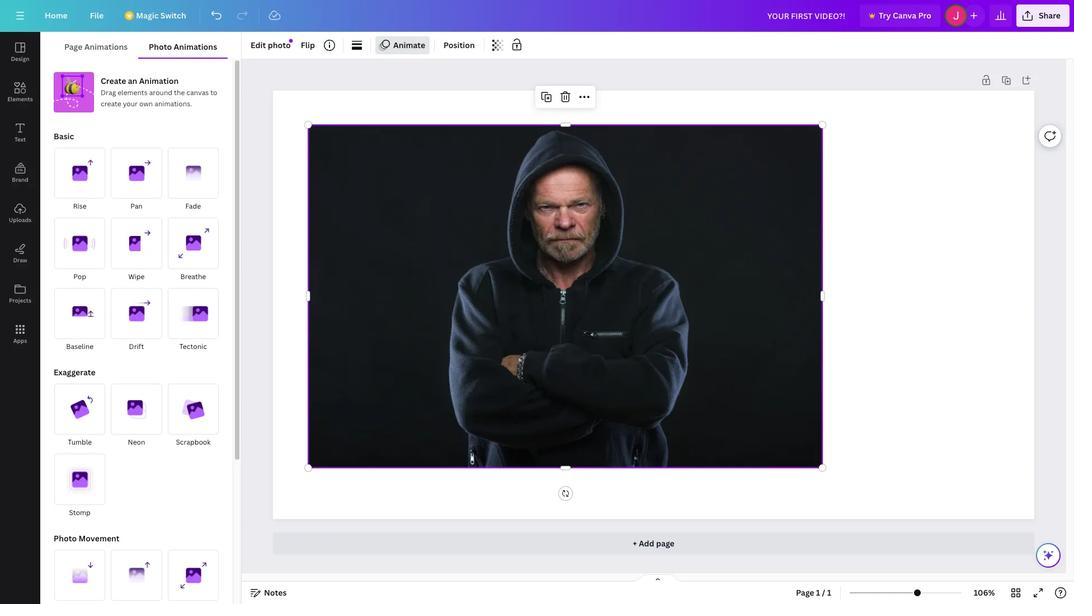 Task type: locate. For each thing, give the bounding box(es) containing it.
canva assistant image
[[1042, 549, 1055, 562]]

your
[[123, 99, 138, 109]]

animations down switch
[[174, 41, 217, 52]]

0 horizontal spatial animations
[[84, 41, 128, 52]]

+ add page button
[[273, 532, 1034, 555]]

pop button
[[54, 217, 106, 283]]

+
[[633, 538, 637, 549]]

try canva pro
[[879, 10, 931, 21]]

show pages image
[[631, 574, 685, 583]]

0 vertical spatial page
[[64, 41, 82, 52]]

page left the '/'
[[796, 587, 814, 598]]

around
[[149, 88, 172, 97]]

drag
[[101, 88, 116, 97]]

photo
[[149, 41, 172, 52], [54, 533, 77, 544]]

0 horizontal spatial 1
[[816, 587, 820, 598]]

magic
[[136, 10, 159, 21]]

photo for photo animations
[[149, 41, 172, 52]]

page animations button
[[54, 36, 138, 58]]

rise button
[[54, 147, 106, 213]]

page inside button
[[64, 41, 82, 52]]

Design title text field
[[758, 4, 855, 27]]

elements button
[[0, 72, 40, 112]]

animations inside button
[[174, 41, 217, 52]]

1 right the '/'
[[827, 587, 831, 598]]

magic switch
[[136, 10, 186, 21]]

2 animations from the left
[[174, 41, 217, 52]]

draw
[[13, 256, 27, 264]]

try
[[879, 10, 891, 21]]

main menu bar
[[0, 0, 1074, 32]]

tumble button
[[54, 383, 106, 449]]

side panel tab list
[[0, 32, 40, 354]]

fade image
[[168, 148, 219, 199]]

neon button
[[110, 383, 163, 449]]

pan image
[[111, 148, 162, 199]]

0 horizontal spatial page
[[64, 41, 82, 52]]

animations
[[84, 41, 128, 52], [174, 41, 217, 52]]

an
[[128, 76, 137, 86]]

own
[[139, 99, 153, 109]]

pop image
[[54, 218, 105, 269]]

tectonic button
[[167, 287, 219, 353]]

1 horizontal spatial photo
[[149, 41, 172, 52]]

1
[[816, 587, 820, 598], [827, 587, 831, 598]]

/
[[822, 587, 825, 598]]

file
[[90, 10, 104, 21]]

try canva pro button
[[860, 4, 940, 27]]

elements
[[7, 95, 33, 103]]

animate button
[[375, 36, 430, 54]]

animations for page animations
[[84, 41, 128, 52]]

1 horizontal spatial 1
[[827, 587, 831, 598]]

animations for photo animations
[[174, 41, 217, 52]]

+ add page
[[633, 538, 675, 549]]

1 animations from the left
[[84, 41, 128, 52]]

pan button
[[110, 147, 163, 213]]

pan
[[130, 202, 143, 211]]

apps
[[13, 337, 27, 345]]

canva
[[893, 10, 916, 21]]

notes
[[264, 587, 287, 598]]

0 horizontal spatial photo
[[54, 533, 77, 544]]

pop
[[73, 272, 86, 281]]

uploads button
[[0, 193, 40, 233]]

baseline image
[[54, 288, 105, 339]]

neon
[[128, 438, 145, 447]]

home link
[[36, 4, 77, 27]]

0 vertical spatial photo
[[149, 41, 172, 52]]

photo animations
[[149, 41, 217, 52]]

scrapbook button
[[167, 383, 219, 449]]

wipe
[[128, 272, 145, 281]]

1 left the '/'
[[816, 587, 820, 598]]

animations down file popup button
[[84, 41, 128, 52]]

1 vertical spatial photo
[[54, 533, 77, 544]]

neon image
[[111, 384, 162, 435]]

tectonic
[[179, 342, 207, 351]]

share
[[1039, 10, 1061, 21]]

animations inside button
[[84, 41, 128, 52]]

draw button
[[0, 233, 40, 274]]

to
[[210, 88, 217, 97]]

photo inside button
[[149, 41, 172, 52]]

flip button
[[296, 36, 319, 54]]

1 vertical spatial page
[[796, 587, 814, 598]]

1 horizontal spatial page
[[796, 587, 814, 598]]

brand
[[12, 176, 28, 183]]

photo rise image
[[111, 550, 162, 601]]

fade button
[[167, 147, 219, 213]]

create
[[101, 76, 126, 86]]

page down home link
[[64, 41, 82, 52]]

projects
[[9, 297, 31, 304]]

photo down 'stomp'
[[54, 533, 77, 544]]

text
[[14, 135, 26, 143]]

photo movement
[[54, 533, 120, 544]]

new image
[[289, 39, 293, 43]]

basic
[[54, 131, 74, 142]]

1 horizontal spatial animations
[[174, 41, 217, 52]]

photo down magic switch on the top left of the page
[[149, 41, 172, 52]]

flip
[[301, 40, 315, 50]]

magic switch button
[[117, 4, 195, 27]]

page animations
[[64, 41, 128, 52]]

stomp
[[69, 508, 91, 517]]

wipe button
[[110, 217, 163, 283]]



Task type: describe. For each thing, give the bounding box(es) containing it.
scrapbook
[[176, 438, 210, 447]]

page for page animations
[[64, 41, 82, 52]]

home
[[45, 10, 68, 21]]

106%
[[974, 587, 995, 598]]

elements
[[118, 88, 148, 97]]

tectonic image
[[168, 288, 219, 339]]

breathe
[[180, 272, 206, 281]]

add
[[639, 538, 654, 549]]

rise
[[73, 202, 87, 211]]

animation
[[139, 76, 179, 86]]

uploads
[[9, 216, 31, 224]]

breathe image
[[168, 218, 219, 269]]

the
[[174, 88, 185, 97]]

scrapbook image
[[168, 384, 219, 435]]

photo
[[268, 40, 291, 50]]

106% button
[[966, 584, 1003, 602]]

page 1 / 1
[[796, 587, 831, 598]]

edit
[[251, 40, 266, 50]]

photo animations button
[[138, 36, 228, 58]]

photo for photo movement
[[54, 533, 77, 544]]

rise image
[[54, 148, 105, 199]]

notes button
[[246, 584, 291, 602]]

drift
[[129, 342, 144, 351]]

2 1 from the left
[[827, 587, 831, 598]]

edit photo button
[[246, 36, 295, 54]]

fade
[[185, 202, 201, 211]]

baseline button
[[54, 287, 106, 353]]

apps button
[[0, 314, 40, 354]]

pro
[[918, 10, 931, 21]]

movement
[[79, 533, 120, 544]]

breathe button
[[167, 217, 219, 283]]

projects button
[[0, 274, 40, 314]]

exaggerate
[[54, 367, 95, 378]]

photo zoom image
[[168, 550, 219, 601]]

create an animation drag elements around the canvas to create your own animations.
[[101, 76, 217, 109]]

page for page 1 / 1
[[796, 587, 814, 598]]

share button
[[1016, 4, 1070, 27]]

create
[[101, 99, 121, 109]]

1 1 from the left
[[816, 587, 820, 598]]

design
[[11, 55, 29, 63]]

stomp image
[[54, 454, 105, 505]]

tumble image
[[54, 384, 105, 435]]

position button
[[439, 36, 479, 54]]

edit photo
[[251, 40, 291, 50]]

text button
[[0, 112, 40, 153]]

animate
[[393, 40, 425, 50]]

wipe image
[[111, 218, 162, 269]]

animations.
[[155, 99, 192, 109]]

switch
[[160, 10, 186, 21]]

tumble
[[68, 438, 92, 447]]

drift button
[[110, 287, 163, 353]]

baseline
[[66, 342, 93, 351]]

position
[[444, 40, 475, 50]]

photo flow image
[[54, 550, 105, 601]]

stomp button
[[54, 453, 106, 519]]

canvas
[[186, 88, 209, 97]]

design button
[[0, 32, 40, 72]]

page
[[656, 538, 675, 549]]

file button
[[81, 4, 113, 27]]

drift image
[[111, 288, 162, 339]]

brand button
[[0, 153, 40, 193]]



Task type: vqa. For each thing, say whether or not it's contained in the screenshot.
animations
yes



